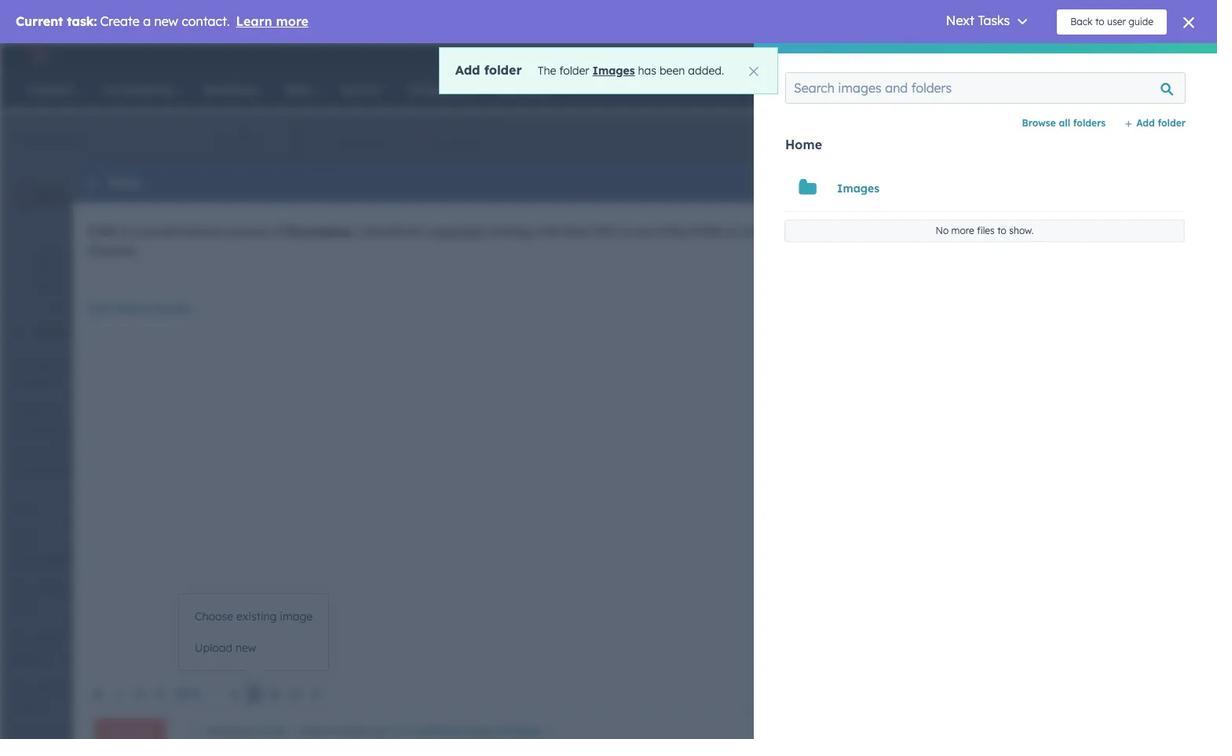 Task type: vqa. For each thing, say whether or not it's contained in the screenshot.
'A/B'
no



Task type: describe. For each thing, give the bounding box(es) containing it.
settings link
[[966, 48, 986, 64]]

type
[[16, 502, 37, 514]]

create for a
[[207, 725, 242, 739]]

,
[[351, 224, 354, 239]]

partner
[[228, 224, 270, 239]]

note
[[132, 726, 152, 737]]

creative:
[[88, 244, 138, 259]]

agency
[[221, 167, 286, 191]]

task to follow up
[[297, 725, 389, 739]]

calling icon image
[[877, 49, 891, 64]]

hubspot link
[[19, 46, 59, 65]]

industry
[[16, 404, 54, 416]]

note image
[[40, 256, 53, 269]]

existing
[[237, 610, 277, 624]]

lead
[[584, 242, 610, 256]]

1 their from the left
[[564, 224, 591, 239]]

0 horizontal spatial provation
[[287, 224, 351, 239]]

pm
[[447, 242, 464, 256]]

proud
[[141, 224, 175, 239]]

search button
[[1165, 76, 1192, 103]]

i
[[357, 224, 362, 239]]

some of their marketing. from mandy nance, head of creative:
[[88, 224, 1119, 259]]

of right head at the top of page
[[1105, 224, 1116, 239]]

james
[[16, 465, 50, 479]]

about this company
[[35, 324, 145, 339]]

they'd
[[667, 224, 701, 239]]

should
[[365, 224, 403, 239]]

stage
[[610, 225, 641, 236]]

marketplaces image
[[910, 50, 924, 64]]

business inside in 3 business days (friday) popup button
[[418, 725, 465, 739]]

see
[[636, 224, 654, 239]]

up
[[373, 725, 386, 739]]

0 vertical spatial number
[[801, 613, 843, 625]]

overview link
[[315, 124, 410, 162]]

martinsheen@gmail.com
[[931, 203, 1069, 218]]

more
[[174, 687, 202, 701]]

of right partner
[[273, 224, 284, 239]]

follow
[[339, 725, 370, 739]]

Number of employees text field
[[16, 691, 273, 717]]

2 - from the left
[[770, 242, 774, 256]]

navigation containing overview
[[314, 123, 503, 163]]

domain
[[61, 361, 95, 372]]

cdt
[[467, 242, 488, 256]]

brand
[[116, 301, 151, 316]]

lifecycle
[[554, 225, 607, 236]]

martinsheen@gmail.com link
[[931, 201, 1069, 220]]

upload new
[[195, 641, 257, 655]]

caa.com link
[[79, 194, 141, 218]]

from
[[955, 224, 985, 239]]

reinvigorate
[[742, 224, 812, 239]]

0 vertical spatial caa.com
[[79, 200, 125, 214]]

studio for caa brand studio
[[154, 301, 192, 316]]

help image
[[943, 50, 957, 64]]

create a
[[207, 725, 255, 739]]

choose existing image
[[195, 610, 313, 624]]

+ add
[[1147, 125, 1179, 139]]

caa for caa is a proud business partner of provation , i should set a quarterly meeting with their hoc to see if they'd like to reinvigorate
[[88, 224, 116, 239]]

mandy
[[988, 224, 1027, 239]]

marketplaces button
[[900, 43, 933, 68]]

last
[[719, 225, 743, 236]]

of left employees
[[54, 682, 64, 694]]

1:00
[[423, 242, 444, 256]]

phone number
[[764, 613, 843, 625]]

code
[[46, 632, 68, 644]]

creative artists agency
[[79, 167, 286, 191]]

actions
[[215, 132, 255, 146]]

head
[[1072, 224, 1102, 239]]

in
[[392, 725, 405, 739]]

activities
[[433, 136, 480, 150]]

1 - from the left
[[766, 242, 770, 256]]

0 horizontal spatial a
[[132, 224, 138, 239]]

Postal code text field
[[16, 642, 273, 673]]

1 horizontal spatial to
[[622, 224, 633, 239]]

upload new button
[[179, 632, 328, 664]]

new
[[236, 641, 257, 655]]

in 3 business days (friday) button
[[392, 722, 553, 739]]

save note
[[108, 726, 152, 737]]

minimize dialog image
[[85, 178, 98, 190]]

caa for caa brand studio
[[88, 301, 112, 316]]

state/region
[[16, 583, 76, 595]]

task
[[300, 725, 322, 739]]

provation design studio button
[[1019, 43, 1186, 68]]

last activity date --
[[719, 225, 822, 256]]

0 horizontal spatial note
[[36, 279, 56, 290]]

james peterson image
[[1029, 49, 1043, 63]]

+
[[1147, 125, 1153, 139]]

of right some
[[848, 224, 859, 239]]

meeting
[[488, 224, 533, 239]]

add
[[1157, 125, 1179, 139]]

do
[[272, 725, 286, 739]]

about
[[35, 324, 68, 339]]

to-
[[255, 725, 272, 739]]

entertainment
[[16, 422, 90, 436]]

company owner
[[16, 447, 88, 459]]

+1
[[931, 224, 944, 238]]

caa brand studio
[[88, 301, 192, 316]]

marketing.
[[891, 224, 952, 239]]

more button
[[171, 683, 216, 705]]

Search search field
[[337, 570, 528, 598]]

settings image
[[969, 50, 983, 64]]



Task type: locate. For each thing, give the bounding box(es) containing it.
a right 'is'
[[132, 224, 138, 239]]

in 3 business days (friday)
[[392, 725, 542, 739]]

like
[[704, 224, 724, 239]]

actions button
[[205, 123, 276, 155]]

0 horizontal spatial number
[[16, 682, 52, 694]]

annual revenue
[[16, 725, 84, 737]]

upgrade image
[[794, 50, 808, 64]]

provation
[[1046, 49, 1092, 62], [287, 224, 351, 239]]

design
[[1095, 49, 1128, 62]]

1 horizontal spatial number
[[801, 613, 843, 625]]

company for company domain name caa.com
[[16, 361, 59, 372]]

james peterson button
[[16, 456, 273, 482]]

this
[[71, 324, 91, 339]]

2 their from the left
[[862, 224, 888, 239]]

1 company from the top
[[16, 361, 59, 372]]

0 vertical spatial note
[[110, 175, 141, 191]]

1 vertical spatial number
[[16, 682, 52, 694]]

provation design studio
[[1046, 49, 1162, 62]]

to right task
[[325, 725, 336, 739]]

note down 'note' "icon"
[[36, 279, 56, 290]]

0 vertical spatial provation
[[1046, 49, 1092, 62]]

postal
[[16, 632, 43, 644]]

(223)
[[947, 224, 974, 238]]

choose existing image button
[[179, 601, 328, 632]]

set
[[406, 224, 422, 239]]

+1 (223) 555-1235 button
[[931, 222, 1026, 240]]

0 horizontal spatial their
[[564, 224, 591, 239]]

navigation
[[314, 123, 503, 163]]

- down the activity
[[766, 242, 770, 256]]

0 horizontal spatial create
[[207, 725, 242, 739]]

owner
[[61, 447, 88, 459]]

1 date from the left
[[432, 225, 457, 236]]

2 horizontal spatial to
[[727, 224, 739, 239]]

studio for provation design studio
[[1131, 49, 1162, 62]]

date up 1:00
[[432, 225, 457, 236]]

caa.com up industry
[[16, 376, 60, 390]]

calling icon button
[[871, 46, 897, 66]]

their inside "some of their marketing. from mandy nance, head of creative:"
[[862, 224, 888, 239]]

1 horizontal spatial studio
[[1131, 49, 1162, 62]]

menu item
[[866, 43, 869, 68]]

provation inside popup button
[[1046, 49, 1092, 62]]

days
[[468, 725, 494, 739]]

date inside create date 10/24/2023 1:00 pm cdt
[[432, 225, 457, 236]]

create for date
[[392, 225, 429, 236]]

2 company from the top
[[16, 447, 59, 459]]

entertainment button
[[16, 413, 273, 439]]

to-do button
[[255, 722, 297, 739]]

choose
[[195, 610, 233, 624]]

date right the activity
[[797, 225, 822, 236]]

caa up about this company
[[88, 301, 112, 316]]

create date 10/24/2023 1:00 pm cdt
[[360, 225, 488, 256]]

1 vertical spatial caa
[[88, 301, 112, 316]]

2 caa from the top
[[88, 301, 112, 316]]

hoc
[[594, 224, 619, 239]]

their right some
[[862, 224, 888, 239]]

to-do
[[255, 725, 286, 739]]

caa.com down the minimize dialog icon
[[79, 200, 125, 214]]

quarterly
[[434, 224, 485, 239]]

2 date from the left
[[797, 225, 822, 236]]

0 horizontal spatial to
[[325, 725, 336, 739]]

company up james
[[16, 447, 59, 459]]

companies link
[[13, 132, 86, 146]]

- down reinvigorate
[[770, 242, 774, 256]]

companies
[[24, 132, 86, 146]]

company for company owner
[[16, 447, 59, 459]]

a left "to-"
[[245, 725, 252, 739]]

hubspot image
[[28, 46, 47, 65]]

number up the annual
[[16, 682, 52, 694]]

1 vertical spatial provation
[[287, 224, 351, 239]]

1 horizontal spatial a
[[245, 725, 252, 739]]

0 horizontal spatial business
[[178, 224, 225, 239]]

link opens in a new window image
[[128, 199, 139, 218], [128, 202, 139, 214]]

0 vertical spatial company
[[16, 361, 59, 372]]

0 horizontal spatial date
[[432, 225, 457, 236]]

555-
[[977, 224, 1001, 238]]

annual
[[16, 725, 46, 737]]

phone
[[764, 613, 799, 625]]

create up 10/24/2023
[[392, 225, 429, 236]]

date inside last activity date --
[[797, 225, 822, 236]]

1 horizontal spatial note
[[110, 175, 141, 191]]

0 horizontal spatial caa.com
[[16, 376, 60, 390]]

business right 3 on the bottom
[[418, 725, 465, 739]]

their
[[564, 224, 591, 239], [862, 224, 888, 239]]

2 horizontal spatial a
[[425, 224, 431, 239]]

help button
[[937, 43, 963, 68]]

+ add button
[[1147, 123, 1179, 141]]

studio
[[1131, 49, 1162, 62], [154, 301, 192, 316]]

is
[[119, 224, 129, 239]]

company down about
[[16, 361, 59, 372]]

1 horizontal spatial business
[[418, 725, 465, 739]]

a right set
[[425, 224, 431, 239]]

1 vertical spatial caa.com
[[16, 376, 60, 390]]

0 vertical spatial business
[[178, 224, 225, 239]]

10/24/2023
[[360, 242, 420, 256]]

with
[[537, 224, 561, 239]]

0 vertical spatial create
[[392, 225, 429, 236]]

1 horizontal spatial their
[[862, 224, 888, 239]]

0 vertical spatial studio
[[1131, 49, 1162, 62]]

1 horizontal spatial caa.com
[[79, 200, 125, 214]]

lifecycle stage lead
[[554, 225, 641, 256]]

City text field
[[16, 543, 273, 574]]

revenue
[[49, 725, 84, 737]]

overview
[[337, 136, 388, 150]]

studio inside popup button
[[1131, 49, 1162, 62]]

artists
[[158, 167, 215, 191]]

Annual revenue text field
[[16, 735, 273, 739]]

create inside create date 10/24/2023 1:00 pm cdt
[[392, 225, 429, 236]]

caa.com inside company domain name caa.com
[[16, 376, 60, 390]]

studio right design
[[1131, 49, 1162, 62]]

image
[[280, 610, 313, 624]]

caa left 'is'
[[88, 224, 116, 239]]

note up caa.com link
[[110, 175, 141, 191]]

1 horizontal spatial provation
[[1046, 49, 1092, 62]]

notifications button
[[989, 43, 1016, 68]]

1 link opens in a new window image from the top
[[128, 199, 139, 218]]

1 vertical spatial create
[[207, 725, 242, 739]]

1 horizontal spatial create
[[392, 225, 429, 236]]

postal code
[[16, 632, 68, 644]]

email
[[74, 279, 97, 290]]

0 vertical spatial caa
[[88, 224, 116, 239]]

(friday)
[[498, 725, 542, 739]]

studio right the brand
[[154, 301, 192, 316]]

Search HubSpot search field
[[985, 76, 1178, 103]]

1 vertical spatial studio
[[154, 301, 192, 316]]

upgrade
[[811, 51, 855, 64]]

State/Region text field
[[16, 592, 273, 624]]

1 caa from the top
[[88, 224, 116, 239]]

company inside company domain name caa.com
[[16, 361, 59, 372]]

business right proud at the left top
[[178, 224, 225, 239]]

number of employees
[[16, 682, 114, 694]]

about this company button
[[0, 310, 273, 353]]

menu
[[783, 43, 1187, 68]]

1235
[[1001, 224, 1026, 238]]

email image
[[79, 256, 92, 269]]

1 vertical spatial business
[[418, 725, 465, 739]]

call image
[[119, 256, 131, 269]]

upload
[[195, 641, 233, 655]]

-
[[766, 242, 770, 256], [770, 242, 774, 256]]

nance,
[[1030, 224, 1069, 239]]

notifications image
[[996, 50, 1010, 64]]

1 vertical spatial company
[[16, 447, 59, 459]]

provation left i
[[287, 224, 351, 239]]

2 link opens in a new window image from the top
[[128, 202, 139, 214]]

to left see
[[622, 224, 633, 239]]

creative
[[79, 167, 153, 191]]

to
[[622, 224, 633, 239], [727, 224, 739, 239], [325, 725, 336, 739]]

save
[[108, 726, 130, 737]]

save note button
[[95, 719, 166, 739]]

some
[[815, 224, 845, 239]]

1 horizontal spatial date
[[797, 225, 822, 236]]

to right like
[[727, 224, 739, 239]]

1 vertical spatial note
[[36, 279, 56, 290]]

0 horizontal spatial studio
[[154, 301, 192, 316]]

search image
[[1173, 84, 1184, 95]]

activity
[[746, 225, 794, 236]]

activities link
[[410, 124, 502, 162]]

provation right james peterson icon
[[1046, 49, 1092, 62]]

number right phone
[[801, 613, 843, 625]]

dialog
[[754, 43, 1218, 739]]

create left "to-"
[[207, 725, 242, 739]]

+1 (223) 555-1235
[[931, 224, 1026, 238]]

their up lead
[[564, 224, 591, 239]]

james peterson
[[16, 465, 99, 479]]

number
[[801, 613, 843, 625], [16, 682, 52, 694]]

menu containing provation design studio
[[783, 43, 1187, 68]]



